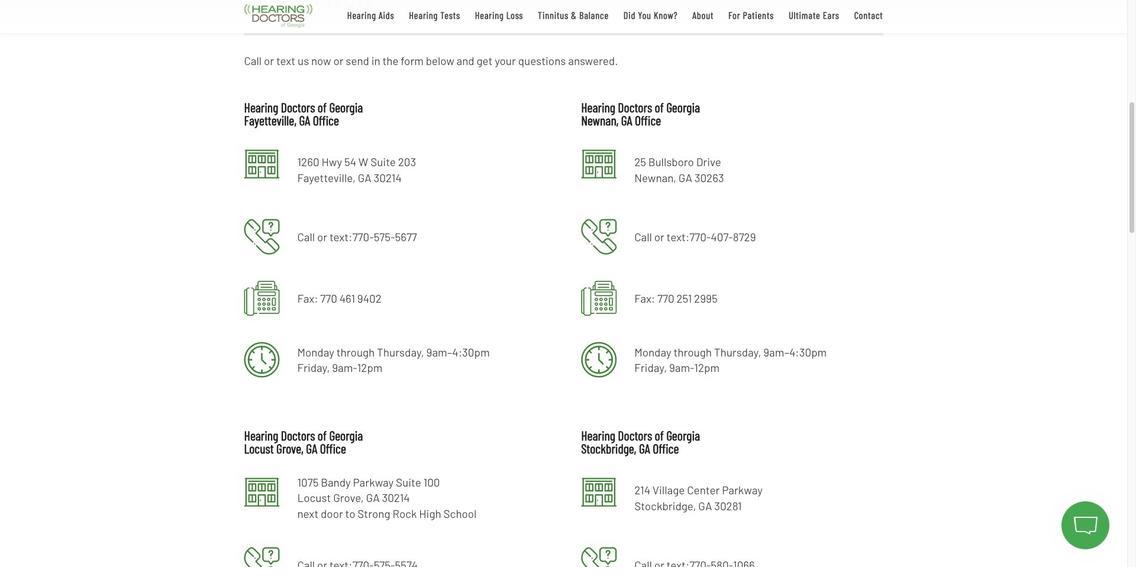 Task type: describe. For each thing, give the bounding box(es) containing it.
hearing doctors of georgia image
[[244, 4, 313, 28]]



Task type: vqa. For each thing, say whether or not it's contained in the screenshot.
Hearing Doctors Of Georgia image
yes



